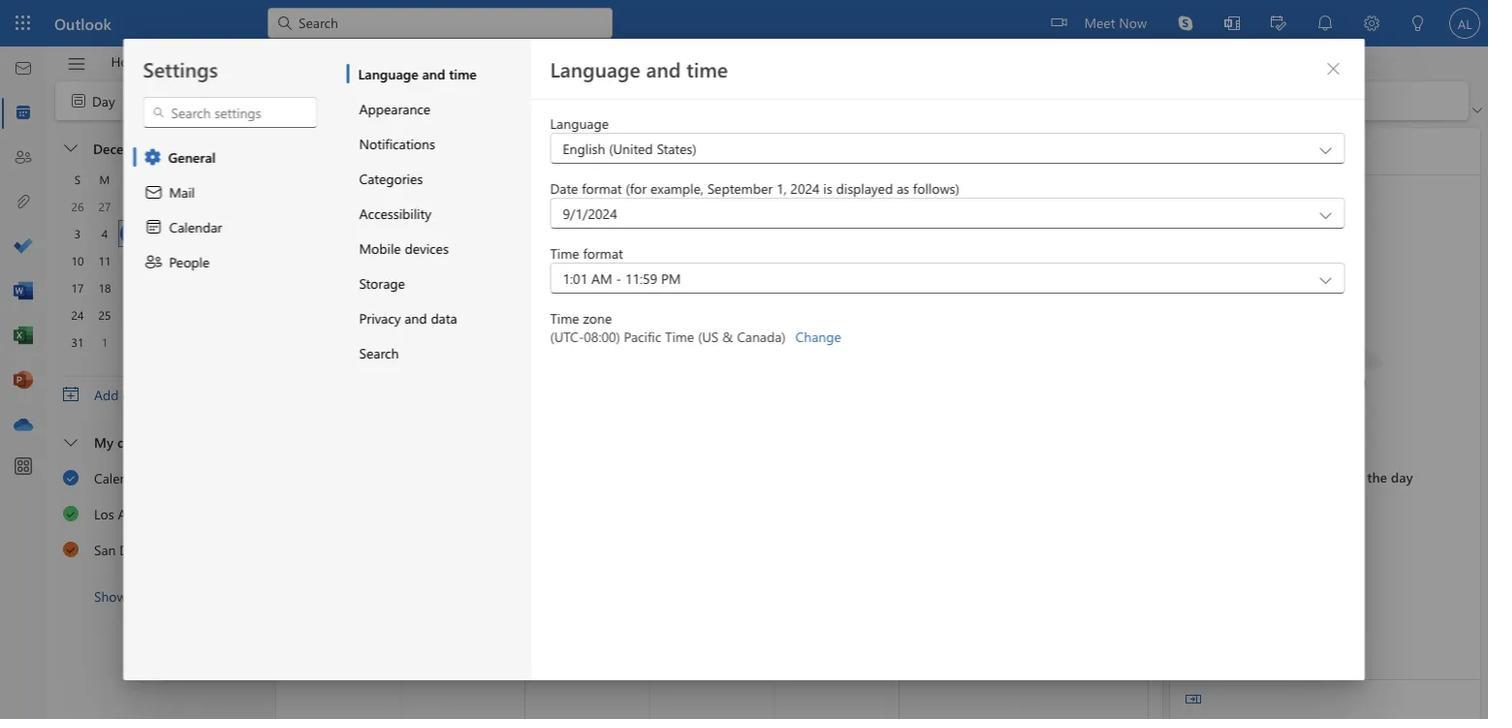 Task type: describe. For each thing, give the bounding box(es) containing it.
displayed
[[836, 179, 893, 197]]

cell right "29" button
[[173, 193, 200, 220]]

onedrive image
[[14, 416, 33, 435]]

 inside dropdown button
[[64, 142, 78, 155]]

13 button
[[147, 249, 171, 272]]

15 button
[[202, 249, 225, 272]]

29 button
[[147, 195, 171, 218]]

calendar
[[122, 386, 173, 404]]

1 horizontal spatial 6
[[658, 295, 665, 312]]

1 horizontal spatial 28
[[533, 208, 548, 226]]

arrange group
[[59, 81, 751, 120]]

work
[[168, 91, 200, 109]]

appearance
[[359, 99, 431, 117]]

nothing
[[1237, 468, 1288, 486]]

14 button
[[174, 249, 198, 272]]

 button
[[200, 135, 227, 162]]

calendar inside  calendar settings
[[884, 91, 937, 109]]

4 button
[[93, 222, 116, 245]]

notifications
[[359, 134, 435, 152]]

meet
[[1084, 13, 1115, 31]]

canada)
[[737, 328, 786, 346]]

1 horizontal spatial 27
[[409, 208, 423, 226]]

26
[[71, 199, 84, 214]]

to do image
[[14, 238, 33, 257]]

excel image
[[14, 327, 33, 346]]

outlook link
[[54, 0, 111, 47]]

home
[[111, 52, 147, 70]]

mobile devices
[[359, 239, 449, 257]]

 button
[[1178, 684, 1209, 715]]

wednesday
[[658, 182, 717, 198]]

time for time format
[[550, 244, 579, 262]]

december
[[93, 139, 156, 157]]

&
[[722, 328, 733, 346]]

31
[[71, 334, 84, 350]]

privacy
[[359, 309, 401, 327]]

13
[[153, 253, 165, 269]]

t for thursday element
[[183, 172, 189, 187]]

 button
[[1318, 53, 1349, 84]]

31 button
[[66, 331, 89, 354]]

time for time zone (utc-08:00) pacific time (us & canada) change
[[550, 309, 579, 327]]

27 button
[[93, 195, 116, 218]]

cell down the people
[[173, 274, 200, 301]]

appearance button
[[347, 91, 530, 126]]

my
[[94, 433, 113, 451]]


[[207, 143, 219, 154]]

24 button
[[66, 303, 89, 327]]

document containing settings
[[0, 0, 1488, 719]]

general
[[168, 148, 216, 166]]

format for time
[[583, 244, 623, 262]]


[[144, 182, 163, 202]]


[[152, 106, 165, 119]]

outlook banner
[[0, 0, 1488, 47]]

people image
[[14, 148, 33, 168]]


[[420, 143, 435, 159]]

angeles
[[118, 505, 166, 523]]

month
[[357, 91, 397, 109]]

language and time inside tab panel
[[550, 55, 728, 82]]

sunday element
[[64, 166, 91, 193]]

list box for my calendars
[[48, 459, 269, 567]]

calendar inside settings tab list
[[169, 218, 222, 236]]

5 cell
[[118, 220, 145, 247]]

privacy and data button
[[347, 301, 530, 335]]


[[66, 54, 87, 74]]

 inside list box
[[64, 436, 78, 450]]

(us
[[698, 328, 719, 346]]

2023
[[160, 139, 190, 157]]

tuesday element
[[118, 166, 145, 193]]

27 inside button
[[98, 199, 111, 214]]

zone
[[583, 309, 612, 327]]

padres
[[159, 541, 199, 559]]

accessibility button
[[347, 196, 530, 231]]

17
[[71, 280, 84, 296]]

7 button
[[174, 222, 198, 245]]

thursday
[[783, 182, 829, 198]]

and for language and time button
[[422, 65, 445, 82]]

home button
[[96, 47, 162, 77]]

december 2023
[[93, 139, 190, 157]]

files image
[[14, 193, 33, 212]]

28 inside button
[[126, 199, 138, 214]]

time format
[[550, 244, 623, 262]]

show
[[94, 587, 127, 605]]

1,
[[776, 179, 787, 197]]

storage
[[359, 274, 405, 292]]

 week
[[256, 91, 312, 111]]

time inside button
[[449, 65, 477, 82]]


[[381, 143, 396, 159]]

the
[[1367, 468, 1387, 486]]

storage button
[[347, 266, 530, 301]]

cell down  at the left of the page
[[145, 274, 173, 301]]

devices
[[405, 239, 449, 257]]

word image
[[14, 282, 33, 301]]

change
[[795, 328, 841, 346]]

 button
[[412, 136, 443, 167]]

mail image
[[14, 59, 33, 79]]

15
[[207, 253, 220, 269]]

day
[[1391, 468, 1413, 486]]

settings tab list
[[124, 39, 337, 681]]


[[63, 387, 79, 402]]

view
[[177, 52, 207, 70]]

language and time inside button
[[358, 65, 477, 82]]

my calendars
[[94, 433, 176, 451]]

4
[[102, 226, 108, 241]]

planned
[[1292, 468, 1342, 486]]

and inside tab panel
[[646, 55, 681, 82]]

26 button
[[66, 195, 89, 218]]

all
[[130, 587, 144, 605]]

san diego padres
[[94, 541, 199, 559]]

(for
[[626, 179, 647, 197]]

privacy and data
[[359, 309, 457, 327]]

cell right 25 button
[[118, 301, 145, 329]]

14
[[180, 253, 192, 269]]

1
[[102, 334, 108, 350]]

thursday element
[[173, 166, 200, 193]]



Task type: locate. For each thing, give the bounding box(es) containing it.
0 vertical spatial 
[[334, 91, 353, 111]]

calendar image
[[14, 104, 33, 123]]

outlook
[[54, 13, 111, 33]]

08:00)
[[584, 328, 620, 346]]

27 up 4 'button'
[[98, 199, 111, 214]]

format up zone
[[583, 244, 623, 262]]

1  from the top
[[64, 142, 78, 155]]

2024
[[790, 179, 820, 197]]

saturday
[[1032, 182, 1076, 198]]

 for  month
[[334, 91, 353, 111]]

add calendar
[[94, 386, 173, 404]]

2  from the top
[[63, 505, 79, 521]]

language inside button
[[358, 65, 418, 82]]

lakers
[[169, 505, 207, 523]]

 down 29
[[144, 217, 163, 237]]

1  from the top
[[63, 469, 79, 485]]

 work week
[[145, 91, 235, 111]]

s
[[74, 172, 81, 187]]

and down outlook banner
[[646, 55, 681, 82]]

1 horizontal spatial language and time
[[550, 55, 728, 82]]


[[1051, 15, 1067, 30]]

language and time tab panel
[[531, 39, 1364, 681]]

25
[[98, 307, 111, 323]]

 for calendar
[[63, 469, 79, 485]]

list box containing my calendars
[[48, 424, 269, 614]]

for
[[1346, 468, 1363, 486]]

 left san
[[63, 540, 79, 557]]

notifications button
[[347, 126, 530, 161]]

1 vertical spatial 
[[144, 217, 163, 237]]

6 up pacific on the left of the page
[[658, 295, 665, 312]]

settings heading
[[143, 55, 218, 82]]

0 horizontal spatial 6
[[156, 226, 162, 241]]

time inside tab panel
[[686, 55, 728, 82]]

18
[[98, 280, 111, 296]]

as
[[897, 179, 909, 197]]

cell right 1
[[118, 329, 145, 356]]

3  from the top
[[63, 540, 79, 557]]

week
[[279, 91, 312, 109]]

and
[[646, 55, 681, 82], [422, 65, 445, 82], [404, 309, 427, 327]]

 button
[[57, 48, 96, 80]]

2  from the top
[[64, 436, 78, 450]]

17 button
[[66, 276, 89, 300]]

 for los angeles lakers
[[63, 505, 79, 521]]

27 down monday
[[409, 208, 423, 226]]

add
[[94, 386, 119, 404]]

friday element
[[200, 166, 227, 193]]

1 vertical spatial time
[[550, 309, 579, 327]]

0 vertical spatial calendar
[[884, 91, 937, 109]]

6 inside button
[[156, 226, 162, 241]]

 month
[[334, 91, 397, 111]]

application containing settings
[[0, 0, 1488, 719]]

0 vertical spatial 6
[[156, 226, 162, 241]]

week
[[204, 91, 235, 109]]

29
[[153, 199, 165, 214]]

categories button
[[347, 161, 530, 196]]

language and time
[[550, 55, 728, 82], [358, 65, 477, 82]]

dialog
[[0, 0, 1488, 719]]

change button
[[795, 328, 841, 346]]


[[145, 91, 165, 111]]

and for privacy and data button at the top left of page
[[404, 309, 427, 327]]

8 button
[[202, 222, 225, 245]]

 left my
[[64, 436, 78, 450]]

6
[[156, 226, 162, 241], [658, 295, 665, 312]]

2 vertical spatial 
[[63, 540, 79, 557]]

1 vertical spatial 6
[[658, 295, 665, 312]]

0 vertical spatial 
[[64, 142, 78, 155]]

calendar inside list box
[[94, 469, 147, 487]]

list box
[[48, 424, 269, 614], [48, 459, 269, 567]]

cell right 18 button
[[118, 274, 145, 301]]


[[1326, 61, 1341, 77]]

show all button
[[48, 579, 269, 614]]

5
[[129, 226, 135, 241]]

friday
[[907, 182, 938, 198]]

2 list box from the top
[[48, 459, 269, 567]]

powerpoint image
[[14, 371, 33, 391]]

(utc-
[[550, 328, 584, 346]]

28 left 
[[126, 199, 138, 214]]

0 vertical spatial time
[[550, 244, 579, 262]]

0 vertical spatial format
[[582, 179, 622, 197]]

settings
[[941, 91, 988, 109]]

show all
[[94, 587, 144, 605]]

pacific
[[624, 328, 661, 346]]

and up appearance button
[[422, 65, 445, 82]]

monday element
[[91, 166, 118, 193]]

 left los
[[63, 505, 79, 521]]

0 horizontal spatial 27
[[98, 199, 111, 214]]

1 vertical spatial 
[[64, 436, 78, 450]]

nothing planned for the day
[[1237, 468, 1413, 486]]

0 horizontal spatial 28
[[126, 199, 138, 214]]

calendar
[[884, 91, 937, 109], [169, 218, 222, 236], [94, 469, 147, 487]]

san
[[94, 541, 116, 559]]

3
[[74, 226, 81, 241]]

 for 
[[144, 217, 163, 237]]

0 horizontal spatial language and time
[[358, 65, 477, 82]]

0 horizontal spatial t
[[129, 172, 135, 187]]

mobile
[[359, 239, 401, 257]]

1 vertical spatial calendar
[[169, 218, 222, 236]]

time up (utc-
[[550, 309, 579, 327]]

1 vertical spatial 
[[63, 505, 79, 521]]

2 t from the left
[[183, 172, 189, 187]]


[[334, 91, 353, 111], [144, 217, 163, 237]]


[[143, 147, 162, 167]]

tab list
[[96, 47, 279, 77]]

0 vertical spatial 
[[63, 469, 79, 485]]

t for tuesday element
[[129, 172, 135, 187]]

tab list containing home
[[96, 47, 279, 77]]

cell up 8 button
[[200, 193, 227, 220]]

cell right 8 button
[[227, 220, 254, 247]]

2 vertical spatial calendar
[[94, 469, 147, 487]]

application
[[0, 0, 1488, 719]]

 inside settings tab list
[[144, 217, 163, 237]]

0 horizontal spatial time
[[449, 65, 477, 82]]

time down outlook banner
[[686, 55, 728, 82]]

time
[[686, 55, 728, 82], [449, 65, 477, 82]]

t left 
[[129, 172, 135, 187]]


[[144, 252, 163, 271]]

1 horizontal spatial t
[[183, 172, 189, 187]]

time up appearance button
[[449, 65, 477, 82]]

2 horizontal spatial calendar
[[884, 91, 937, 109]]

date
[[550, 179, 578, 197]]

2 vertical spatial time
[[665, 328, 694, 346]]

28 down 'tuesday'
[[533, 208, 548, 226]]

24
[[71, 307, 84, 323]]

september
[[707, 179, 773, 197]]

cell
[[173, 193, 200, 220], [200, 193, 227, 220], [227, 220, 254, 247], [118, 247, 145, 274], [118, 274, 145, 301], [145, 274, 173, 301], [173, 274, 200, 301], [118, 301, 145, 329], [118, 329, 145, 356]]

view button
[[162, 47, 221, 77]]

and left data
[[404, 309, 427, 327]]

t down general
[[183, 172, 189, 187]]

wednesday element
[[145, 166, 173, 193]]

Search settings search field
[[165, 103, 297, 122]]

language and time button
[[347, 56, 530, 91]]

28
[[126, 199, 138, 214], [533, 208, 548, 226]]

 button
[[56, 135, 87, 162]]

language and time heading
[[550, 55, 728, 82]]

cell down 5 "button"
[[118, 247, 145, 274]]

categories
[[359, 169, 423, 187]]

example,
[[650, 179, 704, 197]]

1 vertical spatial format
[[583, 244, 623, 262]]

0 horizontal spatial calendar
[[94, 469, 147, 487]]

list box for add calendar
[[48, 424, 269, 614]]

 button
[[373, 136, 404, 167]]

calendar right  on the right top of page
[[884, 91, 937, 109]]

6 left 7
[[156, 226, 162, 241]]

language
[[550, 55, 640, 82], [358, 65, 418, 82], [550, 114, 609, 132]]

1 horizontal spatial 
[[334, 91, 353, 111]]

 for san diego padres
[[63, 540, 79, 557]]

agenda view section
[[1170, 128, 1480, 719]]

more apps image
[[14, 458, 33, 477]]

0 horizontal spatial 
[[144, 217, 163, 237]]

1 t from the left
[[129, 172, 135, 187]]

list box containing calendar
[[48, 459, 269, 567]]

format
[[582, 179, 622, 197], [583, 244, 623, 262]]

left-rail-appbar navigation
[[4, 47, 43, 448]]

format left (for
[[582, 179, 622, 197]]

search
[[359, 344, 399, 362]]

 left month
[[334, 91, 353, 111]]

dialog containing settings
[[0, 0, 1488, 719]]

now
[[1119, 13, 1147, 31]]

calendar down my calendars
[[94, 469, 147, 487]]

document
[[0, 0, 1488, 719]]


[[1186, 692, 1201, 708]]

 inside the arrange group
[[334, 91, 353, 111]]

language and region element
[[550, 113, 1345, 346]]

meet now
[[1084, 13, 1147, 31]]

1 horizontal spatial time
[[686, 55, 728, 82]]

time zone (utc-08:00) pacific time (us & canada) change
[[550, 309, 841, 346]]


[[63, 469, 79, 485], [63, 505, 79, 521], [63, 540, 79, 557]]

 up the sunday element
[[64, 142, 78, 155]]

calendar up 14 button
[[169, 218, 222, 236]]

1 horizontal spatial calendar
[[169, 218, 222, 236]]

 calendar settings
[[861, 91, 988, 111]]

time down 'tuesday'
[[550, 244, 579, 262]]

 right the more apps icon
[[63, 469, 79, 485]]

mail
[[169, 183, 195, 201]]

time left '(us'
[[665, 328, 694, 346]]

format for date
[[582, 179, 622, 197]]

1 list box from the top
[[48, 424, 269, 614]]


[[64, 142, 78, 155], [64, 436, 78, 450]]



Task type: vqa. For each thing, say whether or not it's contained in the screenshot.
Language and time Heading
yes



